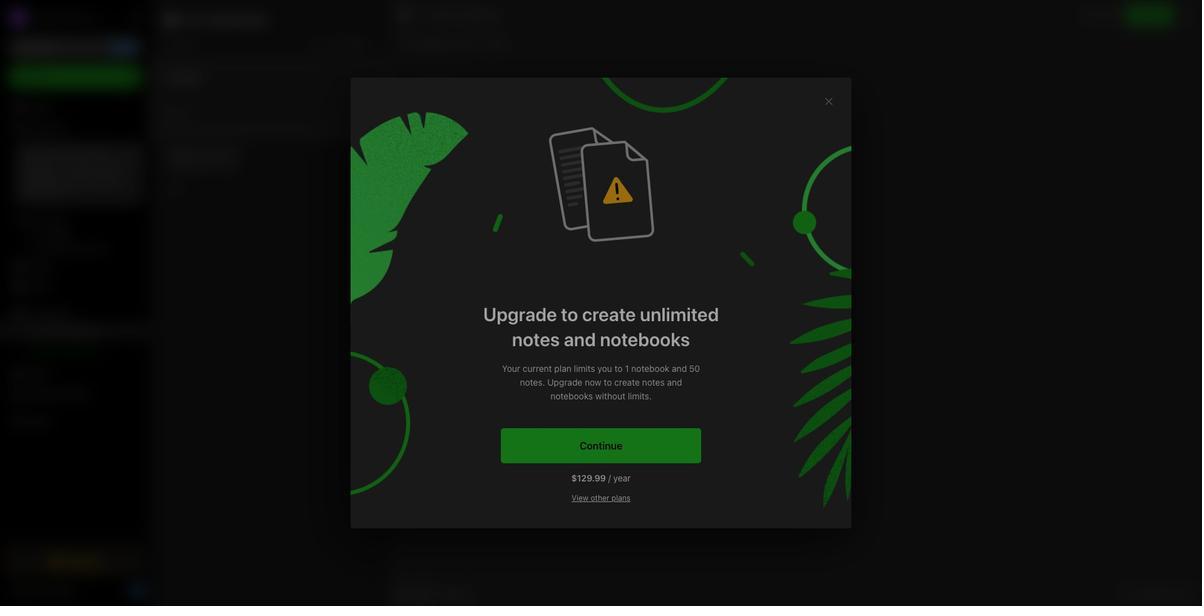 Task type: describe. For each thing, give the bounding box(es) containing it.
here.
[[46, 187, 66, 197]]

your
[[40, 150, 58, 160]]

all
[[1124, 589, 1134, 599]]

note window element
[[389, 0, 1203, 606]]

2 vertical spatial nov
[[167, 186, 181, 195]]

to inside icon on a note, notebook, stack or tag to add it here.
[[110, 175, 118, 185]]

2
[[165, 39, 171, 49]]

editing for editing some text
[[167, 147, 195, 158]]

shortcut
[[77, 150, 110, 160]]

notebooks inside your current plan limits you to 1 notebook and 50 notes. upgrade now to create notes and notebooks without limits.
[[551, 391, 593, 401]]

edited
[[419, 39, 444, 49]]

1
[[625, 363, 629, 374]]

tags button
[[0, 364, 150, 384]]

plan
[[555, 363, 572, 374]]

expand note image
[[398, 8, 413, 23]]

0 vertical spatial notes
[[173, 39, 195, 49]]

nov inside note window element
[[459, 39, 475, 49]]

text...
[[221, 160, 244, 171]]

or
[[86, 175, 93, 185]]

upgrade inside your current plan limits you to 1 notebook and 50 notes. upgrade now to create notes and notebooks without limits.
[[548, 377, 583, 388]]

shared with me link
[[0, 384, 150, 404]]

home link
[[0, 98, 150, 118]]

1 vertical spatial nov
[[167, 111, 181, 120]]

expand tags image
[[3, 369, 13, 379]]

trash link
[[0, 411, 150, 432]]

your current plan limits you to 1 notebook and 50 notes. upgrade now to create notes and notebooks without limits.
[[502, 363, 700, 401]]

notes inside "link"
[[28, 261, 52, 272]]

home
[[28, 103, 52, 114]]

2 nov 7 from the top
[[167, 186, 187, 195]]

other
[[591, 494, 610, 503]]

shared
[[28, 389, 56, 399]]

new button
[[8, 66, 143, 88]]

upgrade to create unlimited notes and notebooks
[[483, 303, 719, 350]]

to up without
[[604, 377, 612, 388]]

shared with me
[[28, 389, 90, 399]]

with
[[59, 389, 75, 399]]

first notebook inside button
[[443, 10, 499, 20]]

editing for editing some text...
[[167, 160, 195, 171]]

icon
[[69, 164, 84, 174]]

add tag image
[[418, 586, 433, 601]]

first notebook button
[[427, 6, 503, 24]]

2 notes
[[165, 39, 195, 49]]

0 horizontal spatial first
[[180, 13, 207, 27]]

expand notebooks image
[[3, 309, 13, 319]]

to left "1"
[[615, 363, 623, 374]]

current
[[523, 363, 552, 374]]

new notebook
[[41, 346, 99, 356]]

unlimited
[[640, 303, 719, 325]]

you inside your current plan limits you to 1 notebook and 50 notes. upgrade now to create notes and notebooks without limits.
[[598, 363, 612, 374]]

shortcuts button
[[0, 118, 150, 138]]

recent
[[14, 215, 41, 225]]

0 horizontal spatial first notebook
[[180, 13, 269, 27]]

limits.
[[628, 391, 652, 401]]

create inside your current plan limits you to 1 notebook and 50 notes. upgrade now to create notes and notebooks without limits.
[[615, 377, 640, 388]]

view other plans
[[572, 494, 631, 503]]

only you
[[1083, 10, 1117, 20]]

changes
[[1136, 589, 1168, 599]]

tree containing home
[[0, 98, 150, 537]]

stack
[[63, 175, 83, 185]]

on inside note window element
[[446, 39, 457, 49]]

notes link
[[0, 256, 150, 276]]

on inside icon on a note, notebook, stack or tag to add it here.
[[87, 164, 96, 174]]

new for new
[[28, 71, 46, 82]]

notebooks
[[28, 308, 72, 319]]

tag
[[96, 175, 108, 185]]

now
[[585, 377, 602, 388]]

upgrade button
[[8, 549, 143, 574]]

limits
[[574, 363, 595, 374]]

1 7 from the top
[[183, 111, 187, 120]]

notebook
[[632, 363, 670, 374]]

plans
[[612, 494, 631, 503]]

recent notes
[[14, 215, 66, 225]]



Task type: vqa. For each thing, say whether or not it's contained in the screenshot.
untitled
yes



Task type: locate. For each thing, give the bounding box(es) containing it.
click
[[23, 164, 41, 174]]

continue button
[[501, 428, 701, 463]]

2 horizontal spatial notebook
[[462, 10, 499, 20]]

it
[[39, 187, 44, 197]]

last
[[399, 39, 416, 49]]

1 vertical spatial notes
[[28, 261, 52, 272]]

notebook
[[462, 10, 499, 20], [210, 13, 269, 27], [61, 346, 99, 356]]

new notebook button
[[0, 344, 150, 359]]

1 vertical spatial nov 7
[[167, 186, 187, 195]]

and
[[564, 328, 596, 350], [672, 363, 687, 374], [667, 377, 682, 388]]

note,
[[105, 164, 124, 174]]

trash
[[28, 416, 50, 427]]

1 vertical spatial notebooks
[[551, 391, 593, 401]]

tasks
[[28, 281, 50, 292]]

notes
[[43, 215, 66, 225], [28, 261, 52, 272]]

continue
[[580, 440, 623, 452]]

new inside popup button
[[28, 71, 46, 82]]

group
[[0, 138, 150, 261]]

1 vertical spatial on
[[87, 164, 96, 174]]

all changes saved
[[1124, 589, 1193, 599]]

settings image
[[128, 10, 143, 25]]

upgrade inside upgrade to create unlimited notes and notebooks
[[483, 303, 557, 325]]

create inside upgrade to create unlimited notes and notebooks
[[582, 303, 636, 325]]

upgrade for upgrade
[[65, 556, 102, 567]]

the
[[43, 164, 56, 174]]

0 horizontal spatial notes
[[173, 39, 195, 49]]

on left "a"
[[87, 164, 96, 174]]

7 down the "editing some text..."
[[183, 186, 187, 195]]

share
[[1137, 9, 1162, 20]]

2023
[[486, 39, 507, 49]]

editing down editing some text
[[167, 160, 195, 171]]

notes up tasks
[[28, 261, 52, 272]]

new inside button
[[41, 346, 58, 356]]

some
[[198, 147, 220, 158], [197, 160, 219, 171]]

0 vertical spatial 7
[[183, 111, 187, 120]]

add
[[23, 187, 37, 197]]

notes inside your current plan limits you to 1 notebook and 50 notes. upgrade now to create notes and notebooks without limits.
[[642, 377, 665, 388]]

0 vertical spatial upgrade
[[483, 303, 557, 325]]

first
[[443, 10, 459, 20], [180, 13, 207, 27]]

None search field
[[16, 36, 134, 59]]

last edited on nov 7, 2023
[[399, 39, 507, 49]]

1 horizontal spatial you
[[1103, 10, 1117, 20]]

you right only
[[1103, 10, 1117, 20]]

notes right 2
[[173, 39, 195, 49]]

2 7 from the top
[[183, 186, 187, 195]]

shortcuts
[[28, 123, 68, 134]]

nov down untitled on the left top
[[167, 111, 181, 120]]

some up the "editing some text..."
[[198, 147, 220, 158]]

first notebook up 2 notes on the left
[[180, 13, 269, 27]]

tags
[[28, 369, 47, 379]]

50
[[690, 363, 700, 374]]

nov left 7,
[[459, 39, 475, 49]]

add
[[23, 150, 38, 160]]

to inside upgrade to create unlimited notes and notebooks
[[561, 303, 578, 325]]

first up last edited on nov 7, 2023
[[443, 10, 459, 20]]

0 vertical spatial create
[[582, 303, 636, 325]]

7,
[[477, 39, 484, 49]]

icon on a note, notebook, stack or tag to add it here.
[[23, 164, 124, 197]]

notes up the current
[[512, 328, 560, 350]]

1 horizontal spatial notebook
[[210, 13, 269, 27]]

saved
[[1170, 589, 1193, 599]]

cell
[[0, 324, 150, 339]]

7 down untitled on the left top
[[183, 111, 187, 120]]

first inside button
[[443, 10, 459, 20]]

1 vertical spatial you
[[598, 363, 612, 374]]

0 vertical spatial new
[[28, 71, 46, 82]]

create down "1"
[[615, 377, 640, 388]]

notes down notebook on the right
[[642, 377, 665, 388]]

some for text
[[198, 147, 220, 158]]

editing up the "editing some text..."
[[167, 147, 195, 158]]

notes right recent
[[43, 215, 66, 225]]

new notebook group
[[0, 324, 150, 364]]

1 vertical spatial editing
[[167, 160, 195, 171]]

0 vertical spatial editing
[[167, 147, 195, 158]]

2 vertical spatial and
[[667, 377, 682, 388]]

notebook inside button
[[462, 10, 499, 20]]

1 vertical spatial some
[[197, 160, 219, 171]]

create up "1"
[[582, 303, 636, 325]]

text
[[223, 147, 239, 158]]

2 horizontal spatial notes
[[642, 377, 665, 388]]

1 vertical spatial and
[[672, 363, 687, 374]]

0 vertical spatial some
[[198, 147, 220, 158]]

your
[[502, 363, 521, 374]]

notes
[[173, 39, 195, 49], [512, 328, 560, 350], [642, 377, 665, 388]]

on right edited
[[446, 39, 457, 49]]

and up limits at the bottom left of page
[[564, 328, 596, 350]]

1 nov 7 from the top
[[167, 111, 187, 120]]

me
[[78, 389, 90, 399]]

1 vertical spatial create
[[615, 377, 640, 388]]

upgrade inside popup button
[[65, 556, 102, 567]]

/
[[609, 473, 611, 484]]

1 editing from the top
[[167, 147, 195, 158]]

notes inside group
[[43, 215, 66, 225]]

tasks button
[[0, 276, 150, 296]]

share button
[[1127, 5, 1172, 25]]

0 horizontal spatial notebooks
[[551, 391, 593, 401]]

and down notebook on the right
[[667, 377, 682, 388]]

view other plans button
[[572, 494, 631, 504]]

to up plan
[[561, 303, 578, 325]]

upgrade
[[483, 303, 557, 325], [548, 377, 583, 388], [65, 556, 102, 567]]

only
[[1083, 10, 1101, 20]]

notes.
[[520, 377, 545, 388]]

new for new notebook
[[41, 346, 58, 356]]

notebooks up notebook on the right
[[600, 328, 690, 350]]

0 vertical spatial notebooks
[[600, 328, 690, 350]]

0 vertical spatial nov
[[459, 39, 475, 49]]

you
[[1103, 10, 1117, 20], [598, 363, 612, 374]]

group containing add your first shortcut
[[0, 138, 150, 261]]

notebooks inside upgrade to create unlimited notes and notebooks
[[600, 328, 690, 350]]

untitled
[[167, 72, 200, 82]]

1 horizontal spatial notebooks
[[600, 328, 690, 350]]

notebook,
[[23, 175, 61, 185]]

1 horizontal spatial on
[[446, 39, 457, 49]]

nov 7 down untitled on the left top
[[167, 111, 187, 120]]

notes inside upgrade to create unlimited notes and notebooks
[[512, 328, 560, 350]]

nov down the "editing some text..."
[[167, 186, 181, 195]]

notebooks
[[600, 328, 690, 350], [551, 391, 593, 401]]

2 vertical spatial upgrade
[[65, 556, 102, 567]]

1 vertical spatial upgrade
[[548, 377, 583, 388]]

Note Editor text field
[[389, 60, 1203, 581]]

0 horizontal spatial on
[[87, 164, 96, 174]]

and inside upgrade to create unlimited notes and notebooks
[[564, 328, 596, 350]]

add your first shortcut
[[23, 150, 110, 160]]

1 horizontal spatial notes
[[512, 328, 560, 350]]

$129.99 / year
[[572, 473, 631, 484]]

first
[[60, 150, 75, 160]]

1 horizontal spatial first notebook
[[443, 10, 499, 20]]

add a reminder image
[[396, 586, 411, 601]]

1 horizontal spatial first
[[443, 10, 459, 20]]

1 vertical spatial 7
[[183, 186, 187, 195]]

0 vertical spatial you
[[1103, 10, 1117, 20]]

1 vertical spatial new
[[41, 346, 58, 356]]

nov 7
[[167, 111, 187, 120], [167, 186, 187, 195]]

create
[[582, 303, 636, 325], [615, 377, 640, 388]]

to down "note,"
[[110, 175, 118, 185]]

a
[[98, 164, 103, 174]]

notebook inside button
[[61, 346, 99, 356]]

1 vertical spatial notes
[[512, 328, 560, 350]]

some down editing some text
[[197, 160, 219, 171]]

editing some text...
[[167, 160, 244, 171]]

0 horizontal spatial notebook
[[61, 346, 99, 356]]

7
[[183, 111, 187, 120], [183, 186, 187, 195]]

$129.99
[[572, 473, 606, 484]]

editing
[[167, 147, 195, 158], [167, 160, 195, 171]]

year
[[614, 473, 631, 484]]

to
[[110, 175, 118, 185], [561, 303, 578, 325], [615, 363, 623, 374], [604, 377, 612, 388]]

Search text field
[[16, 36, 134, 59]]

first notebook up 7,
[[443, 10, 499, 20]]

and left 50
[[672, 363, 687, 374]]

click the
[[23, 164, 58, 174]]

tree
[[0, 98, 150, 537]]

you up now
[[598, 363, 612, 374]]

first notebook
[[443, 10, 499, 20], [180, 13, 269, 27]]

notebooks down now
[[551, 391, 593, 401]]

0 horizontal spatial you
[[598, 363, 612, 374]]

0 vertical spatial and
[[564, 328, 596, 350]]

new up home
[[28, 71, 46, 82]]

first up 2 notes on the left
[[180, 13, 207, 27]]

new up tags
[[41, 346, 58, 356]]

notebooks link
[[0, 304, 150, 324]]

0 vertical spatial nov 7
[[167, 111, 187, 120]]

on
[[446, 39, 457, 49], [87, 164, 96, 174]]

0 vertical spatial on
[[446, 39, 457, 49]]

notebook for first notebook button
[[462, 10, 499, 20]]

notebook for the new notebook button
[[61, 346, 99, 356]]

upgrade for upgrade to create unlimited notes and notebooks
[[483, 303, 557, 325]]

2 editing from the top
[[167, 160, 195, 171]]

nov 7 down the "editing some text..."
[[167, 186, 187, 195]]

view
[[572, 494, 589, 503]]

editing some text
[[167, 147, 239, 158]]

some for text...
[[197, 160, 219, 171]]

2 vertical spatial notes
[[642, 377, 665, 388]]

you inside note window element
[[1103, 10, 1117, 20]]

without
[[596, 391, 626, 401]]

0 vertical spatial notes
[[43, 215, 66, 225]]



